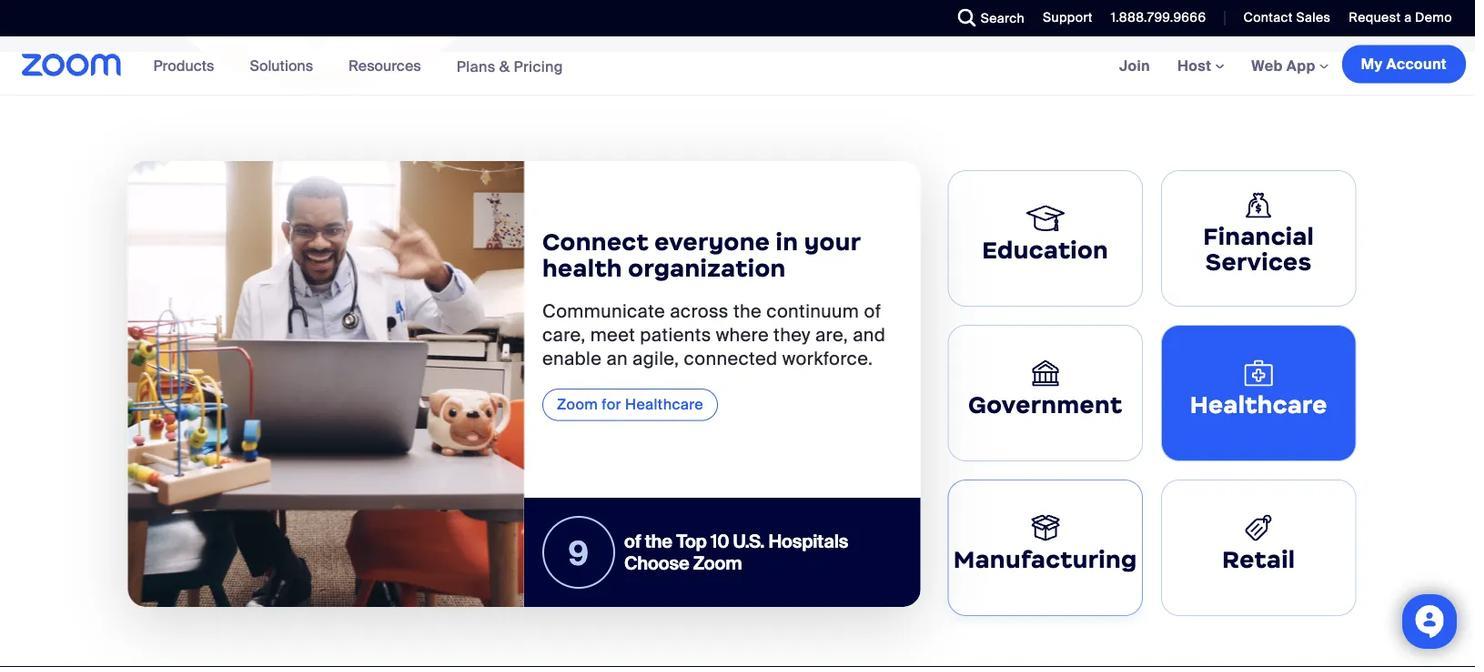 Task type: describe. For each thing, give the bounding box(es) containing it.
meet
[[591, 324, 636, 347]]

zoom logo image
[[22, 54, 122, 76]]

your
[[804, 228, 861, 257]]

demo
[[1416, 9, 1453, 26]]

of inside the of the top 10 u.s. hospitals choose zoom
[[624, 530, 641, 553]]

plans
[[457, 57, 496, 76]]

contact
[[1244, 9, 1293, 26]]

financial
[[1204, 222, 1315, 251]]

workforce.
[[783, 347, 873, 371]]

request a demo
[[1349, 9, 1453, 26]]

healthcare inside group
[[625, 396, 704, 415]]

manufacturing
[[954, 545, 1138, 574]]

across
[[670, 300, 729, 323]]

account
[[1387, 55, 1447, 74]]

sales
[[1297, 9, 1331, 26]]

government
[[969, 390, 1123, 419]]

resources
[[349, 56, 421, 75]]

products
[[153, 56, 214, 75]]

healthcare group
[[128, 162, 921, 608]]

enable
[[543, 347, 602, 371]]

an
[[607, 347, 628, 371]]

choose
[[624, 552, 690, 575]]

connected
[[684, 347, 778, 371]]

top
[[677, 530, 707, 553]]

hospitals
[[769, 530, 849, 553]]

communicate across the continuum of care, meet patients where they are, and enable an agile, connected workforce.
[[543, 300, 886, 371]]

are,
[[816, 324, 848, 347]]

host
[[1178, 56, 1216, 75]]

web app button
[[1252, 56, 1329, 75]]

the inside the of the top 10 u.s. hospitals choose zoom
[[645, 530, 673, 553]]

contact sales link up web app "dropdown button"
[[1244, 9, 1331, 26]]

resources button
[[349, 36, 429, 95]]

my account
[[1362, 55, 1447, 74]]

host button
[[1178, 56, 1225, 75]]

web
[[1252, 56, 1283, 75]]

organization
[[628, 254, 786, 283]]

1.888.799.9666 button up join link
[[1111, 9, 1207, 26]]

everyone
[[655, 228, 770, 257]]

meetings navigation
[[1106, 36, 1476, 96]]

care,
[[543, 324, 586, 347]]

of inside communicate across the continuum of care, meet patients where they are, and enable an agile, connected workforce.
[[864, 300, 882, 323]]

the inside communicate across the continuum of care, meet patients where they are, and enable an agile, connected workforce.
[[734, 300, 762, 323]]

my
[[1362, 55, 1383, 74]]

of the top 10 u.s. hospitals choose zoom
[[624, 530, 849, 575]]

u.s.
[[733, 530, 765, 553]]

app
[[1287, 56, 1316, 75]]

education
[[983, 235, 1109, 265]]

1.888.799.9666
[[1111, 9, 1207, 26]]



Task type: locate. For each thing, give the bounding box(es) containing it.
10
[[711, 530, 729, 553]]

product information navigation
[[140, 36, 577, 96]]

my account link
[[1343, 45, 1467, 83]]

search
[[981, 10, 1025, 26]]

of
[[864, 300, 882, 323], [624, 530, 641, 553]]

connect everyone in your health organization
[[543, 228, 861, 283]]

financial services
[[1204, 222, 1315, 277]]

zoom left for
[[557, 396, 598, 415]]

retail
[[1223, 545, 1296, 574]]

request
[[1349, 9, 1401, 26]]

plans & pricing
[[457, 57, 563, 76]]

request a demo link
[[1336, 0, 1476, 36], [1349, 9, 1453, 26]]

banner containing my account
[[0, 36, 1476, 96]]

1 vertical spatial zoom
[[693, 552, 742, 575]]

1 horizontal spatial zoom
[[693, 552, 742, 575]]

1.888.799.9666 button
[[1098, 0, 1211, 36], [1111, 9, 1207, 26]]

zoom inside the of the top 10 u.s. hospitals choose zoom
[[693, 552, 742, 575]]

1.888.799.9666 button up join
[[1098, 0, 1211, 36]]

communicate
[[543, 300, 666, 323]]

0 vertical spatial of
[[864, 300, 882, 323]]

the
[[734, 300, 762, 323], [645, 530, 673, 553]]

solutions
[[250, 56, 313, 75]]

services
[[1206, 248, 1312, 277]]

zoom for healthcare link
[[543, 389, 718, 421]]

zoom for healthcare image
[[128, 162, 524, 608]]

1 horizontal spatial healthcare
[[1190, 390, 1328, 419]]

0 horizontal spatial zoom
[[557, 396, 598, 415]]

products button
[[153, 36, 222, 95]]

support link
[[1030, 0, 1098, 36], [1043, 9, 1093, 26]]

zoom for healthcare
[[557, 396, 704, 415]]

plans & pricing link
[[457, 57, 563, 76], [457, 57, 563, 76]]

tab list containing financial services
[[939, 162, 1366, 626]]

for
[[602, 396, 622, 415]]

banner
[[0, 36, 1476, 96]]

and
[[853, 324, 886, 347]]

contact sales
[[1244, 9, 1331, 26]]

&
[[499, 57, 510, 76]]

solutions button
[[250, 36, 321, 95]]

health
[[543, 254, 623, 283]]

1 horizontal spatial the
[[734, 300, 762, 323]]

0 vertical spatial the
[[734, 300, 762, 323]]

0 horizontal spatial the
[[645, 530, 673, 553]]

a
[[1405, 9, 1412, 26]]

9
[[569, 533, 589, 576]]

contact sales link
[[1230, 0, 1336, 36], [1244, 9, 1331, 26]]

the up where
[[734, 300, 762, 323]]

where
[[716, 324, 769, 347]]

support
[[1043, 9, 1093, 26]]

join link
[[1106, 36, 1164, 95]]

join
[[1120, 56, 1151, 75]]

contact sales link up web app
[[1230, 0, 1336, 36]]

1 vertical spatial of
[[624, 530, 641, 553]]

agile,
[[633, 347, 679, 371]]

0 horizontal spatial healthcare
[[625, 396, 704, 415]]

tab list
[[939, 162, 1366, 626]]

0 horizontal spatial of
[[624, 530, 641, 553]]

search button
[[945, 0, 1030, 36]]

zoom
[[557, 396, 598, 415], [693, 552, 742, 575]]

1 horizontal spatial of
[[864, 300, 882, 323]]

they
[[774, 324, 811, 347]]

pricing
[[514, 57, 563, 76]]

of right 9
[[624, 530, 641, 553]]

continuum
[[767, 300, 860, 323]]

patients
[[640, 324, 711, 347]]

web app
[[1252, 56, 1316, 75]]

healthcare
[[1190, 390, 1328, 419], [625, 396, 704, 415]]

0 vertical spatial zoom
[[557, 396, 598, 415]]

connect
[[543, 228, 649, 257]]

1 vertical spatial the
[[645, 530, 673, 553]]

zoom inside zoom for healthcare link
[[557, 396, 598, 415]]

zoom right choose
[[693, 552, 742, 575]]

in
[[776, 228, 799, 257]]

the left top
[[645, 530, 673, 553]]

of up "and"
[[864, 300, 882, 323]]



Task type: vqa. For each thing, say whether or not it's contained in the screenshot.
the Web
yes



